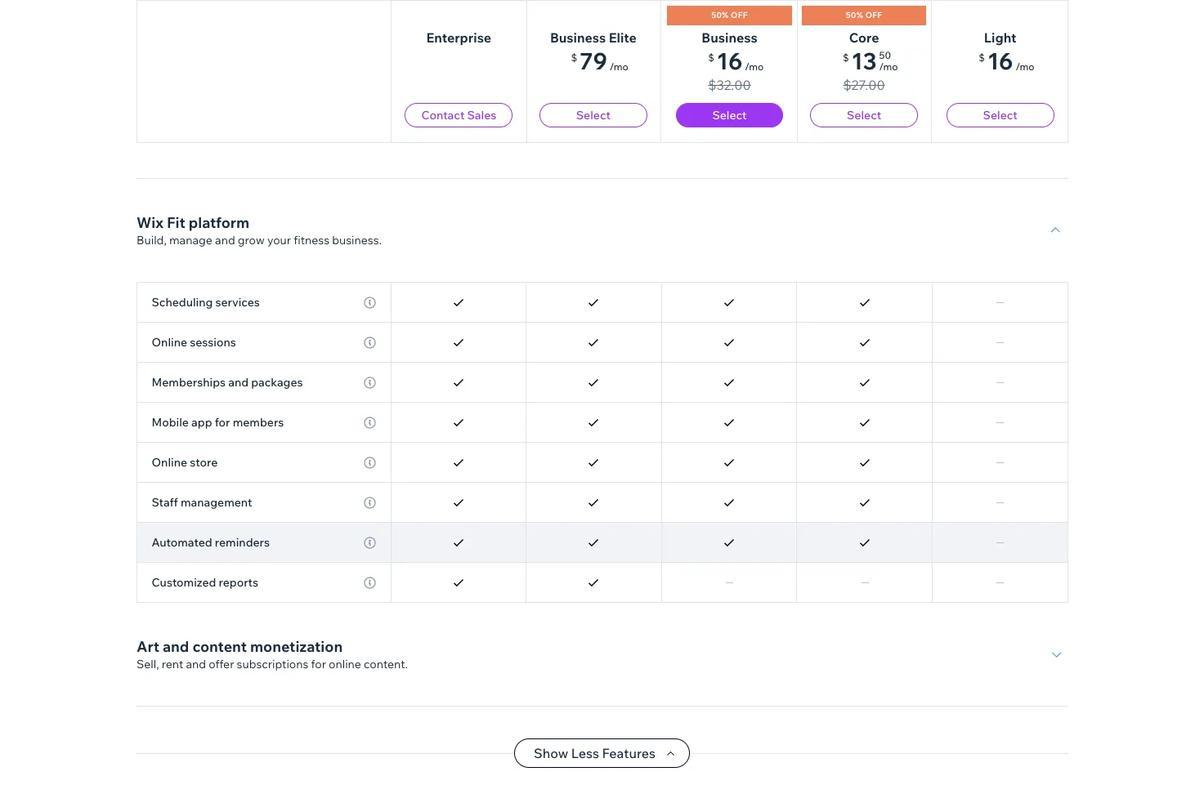Task type: locate. For each thing, give the bounding box(es) containing it.
scheduling
[[152, 295, 213, 310]]

fit
[[166, 213, 185, 232]]

/mo right 13
[[880, 61, 899, 73]]

hotel management
[[136, 110, 271, 128]]

1 vertical spatial for
[[311, 658, 326, 672]]

1 horizontal spatial for
[[311, 658, 326, 672]]

off for 16
[[731, 10, 748, 20]]

$ inside $ 79 /mo
[[572, 52, 578, 64]]

select button down $ 16 /mo
[[947, 103, 1054, 128]]

1 online from the top
[[152, 335, 187, 350]]

1 50% off from the left
[[711, 10, 748, 20]]

/mo up $32.00
[[745, 61, 764, 73]]

$
[[572, 52, 578, 64], [708, 52, 714, 64], [844, 52, 850, 64], [979, 52, 985, 64]]

50%
[[711, 10, 729, 20], [847, 10, 864, 20]]

sales
[[467, 108, 496, 123]]

16
[[717, 47, 742, 75], [987, 47, 1013, 75]]

4 select from the left
[[983, 108, 1018, 123]]

1 vertical spatial management
[[181, 496, 252, 510]]

off up business $ 16 /mo $32.00 on the right of the page
[[731, 10, 748, 20]]

sell,
[[136, 658, 159, 672]]

4 select button from the left
[[947, 103, 1054, 128]]

business up $32.00
[[702, 29, 757, 46]]

1 select button from the left
[[540, 103, 648, 128]]

2 select button from the left
[[676, 103, 783, 128]]

3 $ from the left
[[844, 52, 850, 64]]

store
[[190, 456, 218, 470]]

reminders
[[215, 536, 270, 550]]

reservations
[[206, 129, 272, 144]]

offer
[[208, 658, 234, 672]]

select for 13
[[848, 108, 882, 123]]

1 vertical spatial online
[[152, 456, 187, 470]]

2 50% from the left
[[847, 10, 864, 20]]

select
[[577, 108, 611, 123], [712, 108, 747, 123], [848, 108, 882, 123], [983, 108, 1018, 123]]

3 /mo from the left
[[880, 61, 899, 73]]

/mo inside core $ 13 50 /mo $27.00
[[880, 61, 899, 73]]

/mo
[[610, 61, 629, 73], [745, 61, 764, 73], [880, 61, 899, 73], [1016, 61, 1035, 73]]

less
[[572, 746, 599, 762]]

/mo right 79
[[610, 61, 629, 73]]

1 horizontal spatial 50% off
[[847, 10, 883, 20]]

for inside art and content monetization sell, rent and offer subscriptions for online content.
[[311, 658, 326, 672]]

select button for 79
[[540, 103, 648, 128]]

/mo inside business $ 16 /mo $32.00
[[745, 61, 764, 73]]

16 up $32.00
[[717, 47, 742, 75]]

1 50% from the left
[[711, 10, 729, 20]]

business elite
[[551, 29, 637, 46]]

$ left 13
[[844, 52, 850, 64]]

memberships
[[152, 375, 226, 390]]

light
[[984, 29, 1017, 46]]

off for 13
[[866, 10, 883, 20]]

grow
[[237, 233, 264, 248]]

16 down light
[[987, 47, 1013, 75]]

online down the scheduling
[[152, 335, 187, 350]]

online left the store
[[152, 456, 187, 470]]

select down 79
[[577, 108, 611, 123]]

50% off up business $ 16 /mo $32.00 on the right of the page
[[711, 10, 748, 20]]

2 $ from the left
[[708, 52, 714, 64]]

business for business $ 16 /mo $32.00
[[702, 29, 757, 46]]

0 horizontal spatial for
[[215, 415, 230, 430]]

select for 16
[[983, 108, 1018, 123]]

4 /mo from the left
[[1016, 61, 1035, 73]]

for right app
[[215, 415, 230, 430]]

for left online
[[311, 658, 326, 672]]

1 horizontal spatial off
[[866, 10, 883, 20]]

and inside "wix fit platform build, manage and grow your fitness business."
[[215, 233, 235, 248]]

$ left 79
[[572, 52, 578, 64]]

business
[[551, 29, 607, 46], [702, 29, 757, 46]]

0 vertical spatial online
[[152, 335, 187, 350]]

/mo inside $ 16 /mo
[[1016, 61, 1035, 73]]

show
[[534, 746, 569, 762]]

2 business from the left
[[702, 29, 757, 46]]

50% off
[[711, 10, 748, 20], [847, 10, 883, 20]]

accept hotel reservations 24/7.
[[136, 129, 301, 144]]

2 /mo from the left
[[745, 61, 764, 73]]

and down platform
[[215, 233, 235, 248]]

contact sales button
[[405, 103, 512, 128]]

and
[[215, 233, 235, 248], [228, 375, 249, 390], [162, 638, 189, 657], [186, 658, 206, 672]]

0 horizontal spatial off
[[731, 10, 748, 20]]

content
[[192, 638, 247, 657]]

select button down $32.00
[[676, 103, 783, 128]]

0 horizontal spatial 16
[[717, 47, 742, 75]]

customized reports
[[152, 576, 258, 590]]

select down $27.00
[[848, 108, 882, 123]]

subscriptions
[[236, 658, 308, 672]]

2 50% off from the left
[[847, 10, 883, 20]]

1 16 from the left
[[717, 47, 742, 75]]

build,
[[136, 233, 166, 248]]

off
[[731, 10, 748, 20], [866, 10, 883, 20]]

3 select button from the left
[[811, 103, 919, 128]]

/mo down light
[[1016, 61, 1035, 73]]

$ down light
[[979, 52, 985, 64]]

50% up core
[[847, 10, 864, 20]]

/mo inside $ 79 /mo
[[610, 61, 629, 73]]

management
[[178, 110, 271, 128], [181, 496, 252, 510]]

select down $32.00
[[712, 108, 747, 123]]

customized
[[152, 576, 216, 590]]

business.
[[332, 233, 382, 248]]

2 select from the left
[[712, 108, 747, 123]]

1 horizontal spatial 16
[[987, 47, 1013, 75]]

business inside business $ 16 /mo $32.00
[[702, 29, 757, 46]]

2 off from the left
[[866, 10, 883, 20]]

management up accept hotel reservations 24/7.
[[178, 110, 271, 128]]

for
[[215, 415, 230, 430], [311, 658, 326, 672]]

0 horizontal spatial business
[[551, 29, 607, 46]]

50% up business $ 16 /mo $32.00 on the right of the page
[[711, 10, 729, 20]]

your
[[267, 233, 291, 248]]

3 select from the left
[[848, 108, 882, 123]]

select button down $27.00
[[811, 103, 919, 128]]

0 horizontal spatial 50% off
[[711, 10, 748, 20]]

2 16 from the left
[[987, 47, 1013, 75]]

select down $ 16 /mo
[[983, 108, 1018, 123]]

2 online from the top
[[152, 456, 187, 470]]

13
[[852, 47, 878, 75]]

off up core
[[866, 10, 883, 20]]

contact
[[421, 108, 464, 123]]

1 select from the left
[[577, 108, 611, 123]]

1 horizontal spatial 50%
[[847, 10, 864, 20]]

show less features button
[[514, 739, 690, 769]]

4 $ from the left
[[979, 52, 985, 64]]

1 business from the left
[[551, 29, 607, 46]]

50% off up core
[[847, 10, 883, 20]]

$ up $32.00
[[708, 52, 714, 64]]

1 /mo from the left
[[610, 61, 629, 73]]

business up 79
[[551, 29, 607, 46]]

staff
[[152, 496, 178, 510]]

1 off from the left
[[731, 10, 748, 20]]

hotel
[[176, 129, 203, 144]]

and up rent
[[162, 638, 189, 657]]

1 $ from the left
[[572, 52, 578, 64]]

art
[[136, 638, 159, 657]]

0 vertical spatial management
[[178, 110, 271, 128]]

business for business elite
[[551, 29, 607, 46]]

1 horizontal spatial business
[[702, 29, 757, 46]]

online store
[[152, 456, 218, 470]]

wix fit platform build, manage and grow your fitness business.
[[136, 213, 382, 248]]

0 horizontal spatial 50%
[[711, 10, 729, 20]]

online
[[152, 335, 187, 350], [152, 456, 187, 470]]

online for online store
[[152, 456, 187, 470]]

content.
[[364, 658, 408, 672]]

management up automated reminders
[[181, 496, 252, 510]]

core $ 13 50 /mo $27.00
[[844, 29, 899, 93]]

select button
[[540, 103, 648, 128], [676, 103, 783, 128], [811, 103, 919, 128], [947, 103, 1054, 128]]

select button down 79
[[540, 103, 648, 128]]



Task type: vqa. For each thing, say whether or not it's contained in the screenshot.
"Search" field
no



Task type: describe. For each thing, give the bounding box(es) containing it.
sessions
[[190, 335, 236, 350]]

management for hotel management
[[178, 110, 271, 128]]

hotel
[[136, 110, 174, 128]]

$27.00
[[844, 77, 886, 93]]

management for staff management
[[181, 496, 252, 510]]

members
[[233, 415, 284, 430]]

art and content monetization sell, rent and offer subscriptions for online content.
[[136, 638, 408, 672]]

50
[[880, 49, 892, 61]]

79
[[580, 47, 608, 75]]

wix
[[136, 213, 163, 232]]

$32.00
[[708, 77, 751, 93]]

$ inside $ 16 /mo
[[979, 52, 985, 64]]

reports
[[219, 576, 258, 590]]

50% for 16
[[711, 10, 729, 20]]

scheduling services
[[152, 295, 260, 310]]

packages
[[251, 375, 303, 390]]

rent
[[161, 658, 183, 672]]

50% off for 16
[[711, 10, 748, 20]]

$ inside core $ 13 50 /mo $27.00
[[844, 52, 850, 64]]

24/7.
[[274, 129, 301, 144]]

select button for 13
[[811, 103, 919, 128]]

16 inside business $ 16 /mo $32.00
[[717, 47, 742, 75]]

memberships and packages
[[152, 375, 303, 390]]

automated reminders
[[152, 536, 270, 550]]

select button for 16
[[947, 103, 1054, 128]]

$ 79 /mo
[[572, 47, 629, 75]]

$ 16 /mo
[[979, 47, 1035, 75]]

$ inside business $ 16 /mo $32.00
[[708, 52, 714, 64]]

platform
[[188, 213, 249, 232]]

and left packages
[[228, 375, 249, 390]]

features
[[602, 746, 656, 762]]

0 vertical spatial for
[[215, 415, 230, 430]]

monetization
[[250, 638, 342, 657]]

accept
[[136, 129, 174, 144]]

staff management
[[152, 496, 252, 510]]

core
[[850, 29, 880, 46]]

automated
[[152, 536, 212, 550]]

online sessions
[[152, 335, 236, 350]]

elite
[[610, 29, 637, 46]]

50% off for 13
[[847, 10, 883, 20]]

mobile
[[152, 415, 189, 430]]

manage
[[169, 233, 212, 248]]

enterprise
[[426, 29, 491, 46]]

fitness
[[293, 233, 329, 248]]

online for online sessions
[[152, 335, 187, 350]]

50% for 13
[[847, 10, 864, 20]]

contact sales
[[421, 108, 496, 123]]

online
[[328, 658, 361, 672]]

business $ 16 /mo $32.00
[[702, 29, 764, 93]]

select for 79
[[577, 108, 611, 123]]

services
[[215, 295, 260, 310]]

and right rent
[[186, 658, 206, 672]]

app
[[191, 415, 212, 430]]

mobile app for members
[[152, 415, 284, 430]]

show less features
[[534, 746, 656, 762]]



